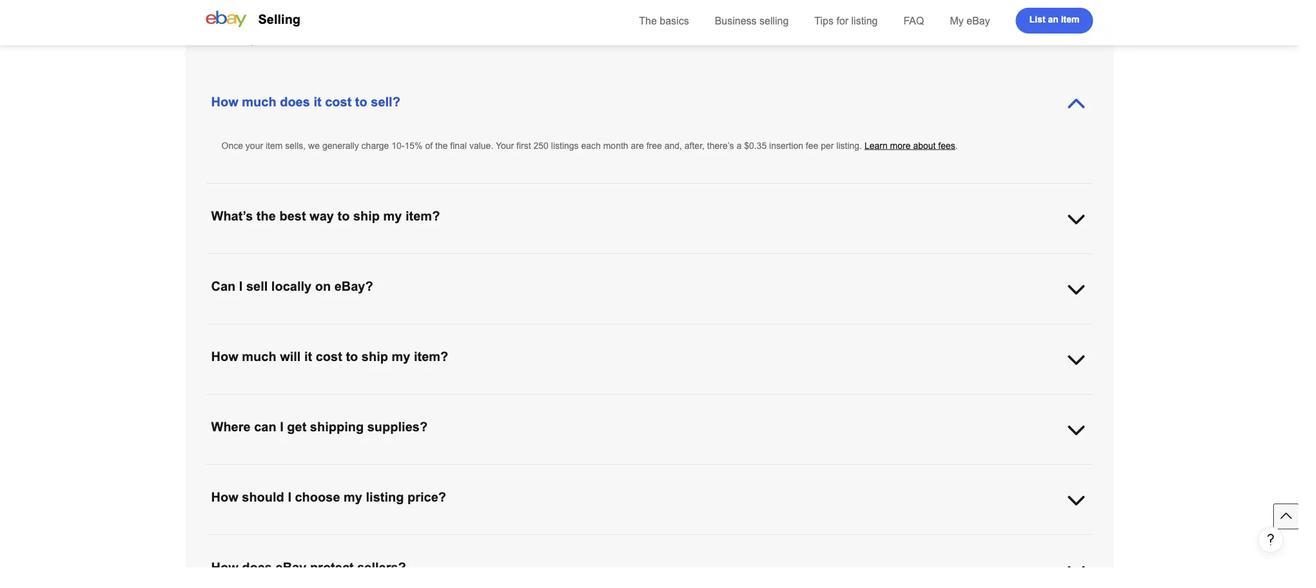 Task type: locate. For each thing, give the bounding box(es) containing it.
0 vertical spatial it
[[314, 95, 322, 109]]

price right items.
[[667, 536, 687, 546]]

the
[[435, 141, 448, 151], [257, 209, 276, 223]]

how for how should i choose my listing price?
[[211, 490, 238, 504]]

1 horizontal spatial packaging
[[982, 466, 1023, 476]]

sell left it—auction
[[863, 536, 877, 546]]

0 horizontal spatial we
[[286, 536, 298, 546]]

0 horizontal spatial or
[[496, 466, 504, 476]]

much left does
[[242, 95, 276, 109]]

each
[[581, 141, 601, 151]]

2 branded from the left
[[947, 466, 980, 476]]

after,
[[685, 141, 705, 151]]

item for an
[[1061, 15, 1080, 25]]

price down the 'items,'
[[254, 549, 273, 559]]

the right of
[[435, 141, 448, 151]]

it right does
[[314, 95, 322, 109]]

0 horizontal spatial ebay
[[705, 466, 726, 476]]

an right list
[[1048, 15, 1059, 25]]

listing right tips
[[852, 15, 878, 26]]

are right month
[[631, 141, 644, 151]]

0 horizontal spatial free
[[521, 466, 537, 476]]

0 horizontal spatial for
[[222, 536, 235, 546]]

my
[[383, 209, 402, 223], [392, 350, 410, 364], [344, 490, 362, 504]]

more right "create"
[[363, 549, 383, 559]]

for right tips
[[837, 15, 849, 26]]

cost right will
[[316, 350, 342, 364]]

1 vertical spatial more
[[363, 549, 383, 559]]

2 vertical spatial item
[[709, 536, 726, 546]]

already
[[406, 466, 436, 476]]

for down the 'items,'
[[276, 549, 286, 559]]

0 horizontal spatial more
[[363, 549, 383, 559]]

1 vertical spatial or
[[926, 536, 934, 546]]

1 vertical spatial the
[[257, 209, 276, 223]]

or inside for most items, we can provide a price recommendation for you based on recently sold, similar items. how you price your item can depend on how you prefer to sell it—auction or buy it now. choose a lower starting price for auctions to create more interest.
[[926, 536, 934, 546]]

1 vertical spatial get
[[506, 466, 519, 476]]

we inside for most items, we can provide a price recommendation for you based on recently sold, similar items. how you price your item can depend on how you prefer to sell it—auction or buy it now. choose a lower starting price for auctions to create more interest.
[[286, 536, 298, 546]]

0 horizontal spatial i
[[239, 279, 243, 293]]

we right sells,
[[308, 141, 320, 151]]

buy right purchase.
[[905, 466, 921, 476]]

your left depend
[[689, 536, 707, 546]]

free left and,
[[647, 141, 662, 151]]

supplies left the "available"
[[764, 466, 797, 476]]

0 horizontal spatial price
[[254, 549, 273, 559]]

free
[[647, 141, 662, 151], [521, 466, 537, 476]]

0 vertical spatial or
[[496, 466, 504, 476]]

your
[[246, 141, 263, 151], [689, 536, 707, 546]]

1 horizontal spatial i
[[280, 420, 284, 434]]

generally
[[322, 141, 359, 151]]

or right home
[[496, 466, 504, 476]]

1 vertical spatial ship
[[362, 350, 388, 364]]

supplies up the how should i choose my listing price?
[[334, 466, 367, 476]]

items,
[[260, 536, 284, 546]]

0 horizontal spatial supplies
[[334, 466, 367, 476]]

how much will it cost to ship my item?
[[211, 350, 448, 364]]

2 vertical spatial i
[[288, 490, 291, 504]]

2 horizontal spatial item
[[1061, 15, 1080, 25]]

item right list
[[1061, 15, 1080, 25]]

an
[[1048, 15, 1059, 25], [638, 466, 648, 476]]

much for will
[[242, 350, 276, 364]]

on left 'ebay?'
[[315, 279, 331, 293]]

1 horizontal spatial free
[[647, 141, 662, 151]]

to right the "available"
[[853, 466, 861, 476]]

ebay right purchase.
[[923, 466, 944, 476]]

1 horizontal spatial the
[[435, 141, 448, 151]]

create
[[335, 549, 360, 559]]

a left lower
[[1018, 536, 1023, 546]]

i up any
[[280, 420, 284, 434]]

1 much from the top
[[242, 95, 276, 109]]

prefer
[[827, 536, 851, 546]]

1 vertical spatial free
[[521, 466, 537, 476]]

1 vertical spatial we
[[286, 536, 298, 546]]

learn
[[865, 141, 888, 151]]

available
[[815, 466, 851, 476]]

0 horizontal spatial packaging
[[290, 466, 332, 476]]

i right should
[[288, 490, 291, 504]]

listing down may
[[366, 490, 404, 504]]

a up "create"
[[350, 536, 355, 546]]

your inside for most items, we can provide a price recommendation for you based on recently sold, similar items. how you price your item can depend on how you prefer to sell it—auction or buy it now. choose a lower starting price for auctions to create more interest.
[[689, 536, 707, 546]]

locally
[[271, 279, 312, 293]]

listing
[[852, 15, 878, 26], [366, 490, 404, 504]]

a left $0.35
[[737, 141, 742, 151]]

ebay right my
[[967, 15, 990, 26]]

how should i choose my listing price?
[[211, 490, 446, 504]]

can right 'where'
[[254, 420, 276, 434]]

1 vertical spatial for
[[449, 536, 459, 546]]

supplies
[[334, 466, 367, 476], [764, 466, 797, 476]]

0 vertical spatial cost
[[325, 95, 352, 109]]

insertion
[[769, 141, 804, 151]]

0 vertical spatial for
[[837, 15, 849, 26]]

0 vertical spatial item
[[1061, 15, 1080, 25]]

or
[[496, 466, 504, 476], [926, 536, 934, 546]]

what's the best way to ship my item?
[[211, 209, 440, 223]]

ebay right touch,
[[705, 466, 726, 476]]

0 vertical spatial item?
[[406, 209, 440, 223]]

1 horizontal spatial for
[[449, 536, 459, 546]]

much left will
[[242, 350, 276, 364]]

10-
[[392, 141, 405, 151]]

your right the "once"
[[246, 141, 263, 151]]

will
[[280, 350, 301, 364]]

more left "about"
[[890, 141, 911, 151]]

for right carriers.
[[622, 466, 635, 476]]

faq left my
[[904, 15, 925, 26]]

fee
[[806, 141, 819, 151]]

can
[[254, 420, 276, 434], [239, 466, 254, 476], [300, 536, 315, 546], [729, 536, 743, 546]]

how for how much does it cost to sell?
[[211, 95, 238, 109]]

sell inside for most items, we can provide a price recommendation for you based on recently sold, similar items. how you price your item can depend on how you prefer to sell it—auction or buy it now. choose a lower starting price for auctions to create more interest.
[[863, 536, 877, 546]]

cost right does
[[325, 95, 352, 109]]

carriers.
[[587, 466, 619, 476]]

1 horizontal spatial or
[[926, 536, 934, 546]]

0 vertical spatial .
[[956, 141, 958, 151]]

selling
[[760, 15, 789, 26]]

buy left it
[[936, 536, 952, 546]]

my
[[950, 15, 964, 26]]

you
[[370, 466, 384, 476], [462, 536, 476, 546], [650, 536, 665, 546], [810, 536, 825, 546]]

1 vertical spatial .
[[1023, 466, 1026, 476]]

to down the provide
[[325, 549, 332, 559]]

0 horizontal spatial an
[[638, 466, 648, 476]]

1 vertical spatial i
[[280, 420, 284, 434]]

2 horizontal spatial i
[[288, 490, 291, 504]]

0 horizontal spatial item
[[266, 141, 283, 151]]

to right way at the left
[[338, 209, 350, 223]]

how
[[211, 95, 238, 109], [211, 350, 238, 364], [211, 490, 238, 504], [630, 536, 648, 546]]

how inside for most items, we can provide a price recommendation for you based on recently sold, similar items. how you price your item can depend on how you prefer to sell it—auction or buy it now. choose a lower starting price for auctions to create more interest.
[[630, 536, 648, 546]]

to left "sell?"
[[355, 95, 367, 109]]

on right based
[[506, 536, 516, 546]]

0 vertical spatial much
[[242, 95, 276, 109]]

1 horizontal spatial ebay
[[923, 466, 944, 476]]

for up starting
[[222, 536, 235, 546]]

2 vertical spatial for
[[276, 549, 286, 559]]

item
[[1061, 15, 1080, 25], [266, 141, 283, 151], [709, 536, 726, 546]]

1 horizontal spatial price
[[357, 536, 377, 546]]

1 horizontal spatial we
[[308, 141, 320, 151]]

similar
[[574, 536, 600, 546]]

1 vertical spatial for
[[222, 536, 235, 546]]

2 much from the top
[[242, 350, 276, 364]]

item left sells,
[[266, 141, 283, 151]]

1 vertical spatial cost
[[316, 350, 342, 364]]

0 horizontal spatial the
[[257, 209, 276, 223]]

1 horizontal spatial buy
[[936, 536, 952, 546]]

0 vertical spatial buy
[[905, 466, 921, 476]]

sell right can
[[246, 279, 268, 293]]

for
[[837, 15, 849, 26], [449, 536, 459, 546], [276, 549, 286, 559]]

we up auctions
[[286, 536, 298, 546]]

2 horizontal spatial for
[[837, 15, 849, 26]]

1 horizontal spatial listing
[[852, 15, 878, 26]]

0 horizontal spatial faq
[[206, 23, 254, 48]]

0 vertical spatial are
[[631, 141, 644, 151]]

buy
[[905, 466, 921, 476], [936, 536, 952, 546]]

item left depend
[[709, 536, 726, 546]]

there's
[[707, 141, 734, 151]]

tips for listing
[[815, 15, 878, 26]]

are left the "available"
[[799, 466, 812, 476]]

1 vertical spatial an
[[638, 466, 648, 476]]

2 packaging from the left
[[982, 466, 1023, 476]]

more
[[890, 141, 911, 151], [363, 549, 383, 559]]

any
[[273, 466, 288, 476]]

1 vertical spatial your
[[689, 536, 707, 546]]

tips for listing link
[[815, 15, 878, 26]]

are
[[631, 141, 644, 151], [799, 466, 812, 476]]

should
[[242, 490, 284, 504]]

1 horizontal spatial are
[[799, 466, 812, 476]]

the
[[639, 15, 657, 26]]

on left how
[[779, 536, 789, 546]]

0 horizontal spatial your
[[246, 141, 263, 151]]

0 horizontal spatial it
[[304, 350, 312, 364]]

for inside for most items, we can provide a price recommendation for you based on recently sold, similar items. how you price your item can depend on how you prefer to sell it—auction or buy it now. choose a lower starting price for auctions to create more interest.
[[222, 536, 235, 546]]

0 vertical spatial more
[[890, 141, 911, 151]]

faq
[[904, 15, 925, 26], [206, 23, 254, 48]]

2 horizontal spatial price
[[667, 536, 687, 546]]

1 supplies from the left
[[334, 466, 367, 476]]

item?
[[406, 209, 440, 223], [414, 350, 448, 364]]

item for your
[[266, 141, 283, 151]]

we
[[308, 141, 320, 151], [286, 536, 298, 546]]

home
[[471, 466, 493, 476]]

0 horizontal spatial sell
[[246, 279, 268, 293]]

sells,
[[285, 141, 306, 151]]

0 horizontal spatial on
[[315, 279, 331, 293]]

0 horizontal spatial get
[[287, 420, 307, 434]]

1 packaging from the left
[[290, 466, 332, 476]]

can
[[211, 279, 236, 293]]

for left based
[[449, 536, 459, 546]]

the left the 'best'
[[257, 209, 276, 223]]

0 vertical spatial the
[[435, 141, 448, 151]]

what's
[[211, 209, 253, 223]]

faq left selling
[[206, 23, 254, 48]]

1 vertical spatial much
[[242, 350, 276, 364]]

i right can
[[239, 279, 243, 293]]

fees
[[939, 141, 956, 151]]

ship
[[353, 209, 380, 223], [362, 350, 388, 364]]

1 vertical spatial sell
[[863, 536, 877, 546]]

about
[[914, 141, 936, 151]]

0 horizontal spatial .
[[956, 141, 958, 151]]

1 horizontal spatial sell
[[863, 536, 877, 546]]

from
[[566, 466, 584, 476]]

an left added
[[638, 466, 648, 476]]

1 horizontal spatial supplies
[[764, 466, 797, 476]]

0 vertical spatial your
[[246, 141, 263, 151]]

it right will
[[304, 350, 312, 364]]

get left shipping
[[287, 420, 307, 434]]

0 vertical spatial free
[[647, 141, 662, 151]]

free left boxes
[[521, 466, 537, 476]]

1 vertical spatial it
[[304, 350, 312, 364]]

to
[[355, 95, 367, 109], [338, 209, 350, 223], [346, 350, 358, 364], [853, 466, 861, 476], [853, 536, 861, 546], [325, 549, 332, 559]]

1 horizontal spatial branded
[[947, 466, 980, 476]]

list an item link
[[1016, 8, 1094, 34]]

it for will
[[304, 350, 312, 364]]

i
[[239, 279, 243, 293], [280, 420, 284, 434], [288, 490, 291, 504]]

1 vertical spatial item
[[266, 141, 283, 151]]

get right home
[[506, 466, 519, 476]]

or left it
[[926, 536, 934, 546]]

price up "create"
[[357, 536, 377, 546]]

ebay
[[967, 15, 990, 26], [705, 466, 726, 476], [923, 466, 944, 476]]

0 horizontal spatial buy
[[905, 466, 921, 476]]

1 horizontal spatial .
[[1023, 466, 1026, 476]]

0 horizontal spatial branded
[[728, 466, 761, 476]]

list an item
[[1030, 15, 1080, 25]]

1 horizontal spatial for
[[622, 466, 635, 476]]

you left may
[[370, 466, 384, 476]]

1 vertical spatial buy
[[936, 536, 952, 546]]



Task type: describe. For each thing, give the bounding box(es) containing it.
0 vertical spatial listing
[[852, 15, 878, 26]]

charge
[[362, 141, 389, 151]]

selling
[[258, 12, 301, 26]]

touch,
[[678, 466, 703, 476]]

can left depend
[[729, 536, 743, 546]]

shipping
[[310, 420, 364, 434]]

1 horizontal spatial get
[[506, 466, 519, 476]]

$0.35
[[744, 141, 767, 151]]

i for can
[[280, 420, 284, 434]]

0 vertical spatial sell
[[246, 279, 268, 293]]

provide
[[317, 536, 347, 546]]

business selling link
[[715, 15, 789, 26]]

cost for does
[[325, 95, 352, 109]]

ebay?
[[335, 279, 373, 293]]

once
[[222, 141, 243, 151]]

boxes
[[539, 466, 564, 476]]

cost for will
[[316, 350, 342, 364]]

depend
[[746, 536, 776, 546]]

price?
[[408, 490, 446, 504]]

0 horizontal spatial listing
[[366, 490, 404, 504]]

once your item sells, we generally charge 10-15% of the final value. your first 250 listings each month are free and, after, there's a $0.35 insertion fee per listing. learn more about fees .
[[222, 141, 958, 151]]

i for should
[[288, 490, 291, 504]]

to right will
[[346, 350, 358, 364]]

now.
[[962, 536, 982, 546]]

may
[[387, 466, 404, 476]]

how
[[791, 536, 808, 546]]

supplies?
[[367, 420, 428, 434]]

month
[[603, 141, 629, 151]]

choose
[[295, 490, 340, 504]]

1 vertical spatial are
[[799, 466, 812, 476]]

can up auctions
[[300, 536, 315, 546]]

buy ebay branded packaging link
[[905, 466, 1023, 476]]

my ebay
[[950, 15, 990, 26]]

does
[[280, 95, 310, 109]]

2 horizontal spatial ebay
[[967, 15, 990, 26]]

the basics link
[[639, 15, 689, 26]]

1 vertical spatial my
[[392, 350, 410, 364]]

recommendation
[[379, 536, 446, 546]]

purchase.
[[863, 466, 903, 476]]

15%
[[405, 141, 423, 151]]

starting
[[222, 549, 251, 559]]

2 supplies from the left
[[764, 466, 797, 476]]

auctions
[[289, 549, 322, 559]]

listings
[[551, 141, 579, 151]]

tips
[[815, 15, 834, 26]]

sell?
[[371, 95, 400, 109]]

0 horizontal spatial a
[[350, 536, 355, 546]]

list
[[1030, 15, 1046, 25]]

buy inside for most items, we can provide a price recommendation for you based on recently sold, similar items. how you price your item can depend on how you prefer to sell it—auction or buy it now. choose a lower starting price for auctions to create more interest.
[[936, 536, 952, 546]]

you can use any packaging supplies you may already have at home or get free boxes from carriers. for an added touch, ebay branded supplies are available to purchase. buy ebay branded packaging .
[[222, 466, 1026, 476]]

first
[[517, 141, 531, 151]]

1 horizontal spatial a
[[737, 141, 742, 151]]

items.
[[603, 536, 627, 546]]

can i sell locally on ebay?
[[211, 279, 373, 293]]

choose
[[984, 536, 1015, 546]]

based
[[479, 536, 504, 546]]

you right items.
[[650, 536, 665, 546]]

for most items, we can provide a price recommendation for you based on recently sold, similar items. how you price your item can depend on how you prefer to sell it—auction or buy it now. choose a lower starting price for auctions to create more interest.
[[222, 536, 1047, 559]]

1 branded from the left
[[728, 466, 761, 476]]

recently
[[519, 536, 550, 546]]

your
[[496, 141, 514, 151]]

0 horizontal spatial for
[[276, 549, 286, 559]]

you right how
[[810, 536, 825, 546]]

business
[[715, 15, 757, 26]]

business selling
[[715, 15, 789, 26]]

2 vertical spatial my
[[344, 490, 362, 504]]

help, opens dialogs image
[[1265, 533, 1278, 546]]

0 vertical spatial get
[[287, 420, 307, 434]]

where can i get shipping supplies?
[[211, 420, 428, 434]]

listing.
[[837, 141, 862, 151]]

item inside for most items, we can provide a price recommendation for you based on recently sold, similar items. how you price your item can depend on how you prefer to sell it—auction or buy it now. choose a lower starting price for auctions to create more interest.
[[709, 536, 726, 546]]

added
[[650, 466, 675, 476]]

value.
[[469, 141, 494, 151]]

to right prefer
[[853, 536, 861, 546]]

0 vertical spatial my
[[383, 209, 402, 223]]

basics
[[660, 15, 689, 26]]

sold,
[[553, 536, 572, 546]]

more inside for most items, we can provide a price recommendation for you based on recently sold, similar items. how you price your item can depend on how you prefer to sell it—auction or buy it now. choose a lower starting price for auctions to create more interest.
[[363, 549, 383, 559]]

of
[[425, 141, 433, 151]]

0 vertical spatial i
[[239, 279, 243, 293]]

at
[[461, 466, 468, 476]]

faq link
[[904, 15, 925, 26]]

and,
[[665, 141, 682, 151]]

2 horizontal spatial on
[[779, 536, 789, 546]]

it for does
[[314, 95, 322, 109]]

0 vertical spatial ship
[[353, 209, 380, 223]]

0 horizontal spatial are
[[631, 141, 644, 151]]

best
[[280, 209, 306, 223]]

way
[[310, 209, 334, 223]]

can left use
[[239, 466, 254, 476]]

1 horizontal spatial more
[[890, 141, 911, 151]]

0 vertical spatial we
[[308, 141, 320, 151]]

1 horizontal spatial faq
[[904, 15, 925, 26]]

learn more about fees link
[[865, 141, 956, 151]]

lower
[[1026, 536, 1047, 546]]

final
[[450, 141, 467, 151]]

most
[[238, 536, 257, 546]]

it
[[954, 536, 959, 546]]

per
[[821, 141, 834, 151]]

you
[[222, 466, 237, 476]]

much for does
[[242, 95, 276, 109]]

how for how much will it cost to ship my item?
[[211, 350, 238, 364]]

how much does it cost to sell?
[[211, 95, 400, 109]]

0 vertical spatial for
[[622, 466, 635, 476]]

it—auction
[[879, 536, 923, 546]]

you left based
[[462, 536, 476, 546]]

have
[[439, 466, 458, 476]]

1 horizontal spatial on
[[506, 536, 516, 546]]

1 vertical spatial item?
[[414, 350, 448, 364]]

0 vertical spatial an
[[1048, 15, 1059, 25]]

use
[[256, 466, 271, 476]]

my ebay link
[[950, 15, 990, 26]]

2 horizontal spatial a
[[1018, 536, 1023, 546]]

250
[[534, 141, 549, 151]]

the basics
[[639, 15, 689, 26]]



Task type: vqa. For each thing, say whether or not it's contained in the screenshot.
with inside Delta Classic Kitchen Faucet with Spray in Chrome - Certified Refurbished
no



